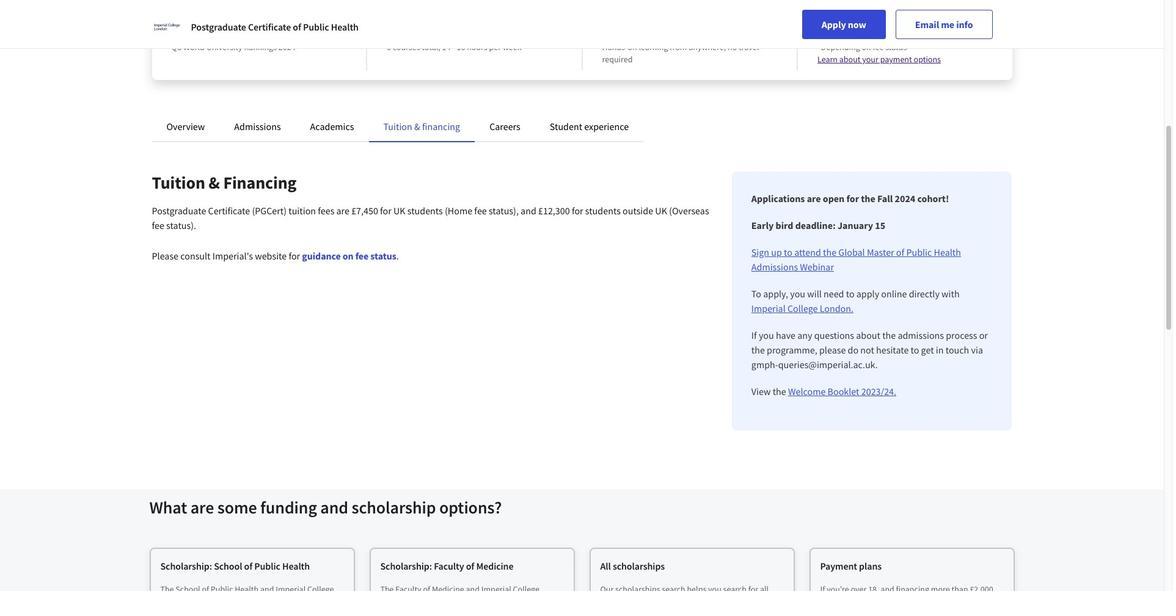 Task type: vqa. For each thing, say whether or not it's contained in the screenshot.
leftmost Explore
no



Task type: describe. For each thing, give the bounding box(es) containing it.
learn about your payment options link
[[818, 54, 941, 65]]

are for funding
[[190, 497, 214, 519]]

to inside to apply, you will need to apply online directly with imperial college london.
[[846, 288, 855, 300]]

applications
[[751, 192, 805, 205]]

funding
[[260, 497, 317, 519]]

deadline:
[[795, 219, 836, 232]]

postgraduate for postgraduate certificate (pgcert) tuition fees are £7,450 for uk students (home fee status), and £12,300 for students outside uk (overseas fee status).
[[152, 205, 206, 217]]

fee right (home
[[474, 205, 487, 217]]

global
[[838, 246, 865, 258]]

programme,
[[767, 344, 817, 356]]

from
[[670, 42, 687, 53]]

scholarship
[[352, 497, 436, 519]]

of for postgraduate certificate of public health
[[293, 21, 301, 33]]

15
[[875, 219, 885, 232]]

open
[[823, 192, 845, 205]]

*depending
[[818, 42, 860, 53]]

to apply, you will need to apply online directly with imperial college london.
[[751, 288, 960, 315]]

you inside 'if you have any questions about the admissions process or the programme, please do not hesitate to get in touch via gmph-queries@imperial.ac.uk.'
[[759, 329, 774, 342]]

postgraduate for postgraduate certificate of public health
[[191, 21, 246, 33]]

view
[[751, 386, 771, 398]]

(overseas
[[669, 205, 709, 217]]

some
[[217, 497, 257, 519]]

2 students from the left
[[585, 205, 621, 217]]

imperial college london. link
[[751, 302, 854, 315]]

14
[[442, 42, 451, 53]]

gmph-
[[751, 359, 778, 371]]

if
[[751, 329, 757, 342]]

not
[[860, 344, 874, 356]]

total
[[916, 24, 940, 40]]

all scholarships
[[600, 560, 665, 572]]

email me info button
[[896, 10, 993, 39]]

process
[[946, 329, 977, 342]]

fee left status).
[[152, 219, 164, 232]]

required
[[602, 54, 633, 65]]

website
[[255, 250, 287, 262]]

learn
[[818, 54, 838, 65]]

london.
[[820, 302, 854, 315]]

admissions
[[898, 329, 944, 342]]

me
[[941, 18, 954, 31]]

rankings
[[244, 42, 277, 53]]

do
[[848, 344, 858, 356]]

status for cost
[[885, 42, 907, 53]]

sign
[[751, 246, 769, 258]]

to inside sign up to attend the global master of public health admissions webinar
[[784, 246, 792, 258]]

email me info
[[915, 18, 973, 31]]

overview link
[[166, 120, 205, 133]]

with
[[942, 288, 960, 300]]

careers link
[[489, 120, 520, 133]]

£12,300*
[[868, 24, 914, 40]]

please
[[152, 250, 178, 262]]

tuition & financing
[[383, 120, 460, 133]]

postgraduate certificate (pgcert) tuition fees are £7,450 for uk students (home fee status), and £12,300 for students outside uk (overseas fee status).
[[152, 205, 709, 232]]

bird
[[776, 219, 793, 232]]

apply,
[[763, 288, 788, 300]]

university
[[226, 24, 278, 40]]

.
[[396, 250, 399, 262]]

payment
[[880, 54, 912, 65]]

will
[[807, 288, 822, 300]]

0 vertical spatial admissions
[[234, 120, 281, 133]]

financing
[[422, 120, 460, 133]]

of for scholarship: school of public health
[[244, 560, 252, 572]]

2023/24.
[[861, 386, 896, 398]]

experience
[[584, 120, 629, 133]]

get
[[921, 344, 934, 356]]

outside
[[623, 205, 653, 217]]

scholarship: school of public health link
[[160, 559, 344, 591]]

no
[[728, 42, 737, 53]]

booklet
[[828, 386, 859, 398]]

of for scholarship: faculty of medicine
[[466, 560, 474, 572]]

all
[[600, 560, 611, 572]]

for right the 'open'
[[846, 192, 859, 205]]

about inside 'if you have any questions about the admissions process or the programme, please do not hesitate to get in touch via gmph-queries@imperial.ac.uk.'
[[856, 329, 880, 342]]

2 uk from the left
[[655, 205, 667, 217]]

queries@imperial.ac.uk.
[[778, 359, 878, 371]]

total,
[[422, 42, 440, 53]]

1 vertical spatial and
[[320, 497, 348, 519]]

hands-
[[602, 42, 628, 53]]

status for for
[[370, 250, 396, 262]]

£7,450 inside postgraduate certificate (pgcert) tuition fees are £7,450 for uk students (home fee status), and £12,300 for students outside uk (overseas fee status).
[[351, 205, 378, 217]]

& for financing
[[209, 172, 220, 194]]

payment plans
[[820, 560, 882, 572]]

need
[[824, 288, 844, 300]]

please
[[819, 344, 846, 356]]

in inside 'if you have any questions about the admissions process or the programme, please do not hesitate to get in touch via gmph-queries@imperial.ac.uk.'
[[936, 344, 944, 356]]

webinar
[[800, 261, 834, 273]]

early bird deadline: january 15
[[751, 219, 885, 232]]

qs
[[171, 42, 182, 53]]

apply now button
[[802, 10, 886, 39]]

the left the fall
[[861, 192, 875, 205]]

admissions inside sign up to attend the global master of public health admissions webinar
[[751, 261, 798, 273]]

hands-on learning from anywhere, no travel required
[[602, 42, 759, 65]]

scholarship: faculty of medicine
[[380, 560, 514, 572]]

imperial college london logo image
[[152, 12, 181, 42]]

if you have any questions about the admissions process or the programme, please do not hesitate to get in touch via gmph-queries@imperial.ac.uk.
[[751, 329, 988, 371]]

options?
[[439, 497, 502, 519]]

tuition for tuition & financing
[[152, 172, 205, 194]]

master
[[867, 246, 894, 258]]

6 courses total, 14 - 16 hours per week
[[387, 42, 522, 53]]

16
[[457, 42, 465, 53]]

status).
[[166, 219, 196, 232]]

postgraduate certificate of public health
[[191, 21, 359, 33]]

fee left .
[[355, 250, 369, 262]]

hours
[[467, 42, 487, 53]]



Task type: locate. For each thing, give the bounding box(es) containing it.
1 scholarship: from the left
[[160, 560, 212, 572]]

or up via at the right of the page
[[979, 329, 988, 342]]

1 horizontal spatial on
[[628, 42, 637, 53]]

of
[[293, 21, 301, 33], [896, 246, 904, 258], [244, 560, 252, 572], [466, 560, 474, 572]]

1 vertical spatial admissions
[[751, 261, 798, 273]]

the down if
[[751, 344, 765, 356]]

for right £12,300
[[572, 205, 583, 217]]

2024
[[278, 42, 295, 53], [895, 192, 915, 205]]

what are some funding and scholarship options?
[[149, 497, 502, 519]]

or
[[854, 24, 865, 40], [979, 329, 988, 342]]

certificate for (pgcert)
[[208, 205, 250, 217]]

all scholarships link
[[600, 559, 784, 591]]

0 horizontal spatial uk
[[393, 205, 405, 217]]

0 vertical spatial and
[[521, 205, 536, 217]]

postgraduate up university
[[191, 21, 246, 33]]

certificate down tuition & financing at the left
[[208, 205, 250, 217]]

scholarship: for scholarship: faculty of medicine
[[380, 560, 432, 572]]

to inside 'if you have any questions about the admissions process or the programme, please do not hesitate to get in touch via gmph-queries@imperial.ac.uk.'
[[911, 344, 919, 356]]

week
[[503, 42, 522, 53]]

options
[[914, 54, 941, 65]]

of right school
[[244, 560, 252, 572]]

school
[[214, 560, 242, 572]]

0 horizontal spatial &
[[209, 172, 220, 194]]

have
[[776, 329, 796, 342]]

and inside postgraduate certificate (pgcert) tuition fees are £7,450 for uk students (home fee status), and £12,300 for students outside uk (overseas fee status).
[[521, 205, 536, 217]]

1 horizontal spatial status
[[885, 42, 907, 53]]

uk right outside
[[655, 205, 667, 217]]

0 vertical spatial certificate
[[248, 21, 291, 33]]

your
[[862, 54, 879, 65]]

2 horizontal spatial are
[[807, 192, 821, 205]]

for right website
[[289, 250, 300, 262]]

on for website
[[343, 250, 354, 262]]

admissions link
[[234, 120, 281, 133]]

1 horizontal spatial you
[[790, 288, 805, 300]]

plans
[[859, 560, 882, 572]]

apply
[[856, 288, 879, 300]]

&
[[414, 120, 420, 133], [209, 172, 220, 194]]

fee up learn about your payment options link
[[873, 42, 884, 53]]

1 horizontal spatial uk
[[655, 205, 667, 217]]

the up hesitate
[[882, 329, 896, 342]]

status
[[885, 42, 907, 53], [370, 250, 396, 262]]

0 vertical spatial tuition
[[383, 120, 412, 133]]

0 vertical spatial health
[[331, 21, 359, 33]]

0 horizontal spatial in
[[280, 24, 290, 40]]

1 vertical spatial to
[[846, 288, 855, 300]]

the right "view"
[[773, 386, 786, 398]]

1 horizontal spatial admissions
[[751, 261, 798, 273]]

£7,450 inside £7,450 or £12,300* total cost *depending on fee status learn about your payment options
[[818, 24, 852, 40]]

0 horizontal spatial on
[[343, 250, 354, 262]]

uk up .
[[393, 205, 405, 217]]

status up payment
[[885, 42, 907, 53]]

admissions
[[234, 120, 281, 133], [751, 261, 798, 273]]

view the welcome booklet 2023/24.
[[751, 386, 896, 398]]

and
[[521, 205, 536, 217], [320, 497, 348, 519]]

now
[[848, 18, 866, 31]]

postgraduate up status).
[[152, 205, 206, 217]]

online
[[881, 288, 907, 300]]

to left get
[[911, 344, 919, 356]]

hesitate
[[876, 344, 909, 356]]

attend
[[794, 246, 821, 258]]

0 horizontal spatial are
[[190, 497, 214, 519]]

fee inside £7,450 or £12,300* total cost *depending on fee status learn about your payment options
[[873, 42, 884, 53]]

january
[[838, 219, 873, 232]]

or inside £7,450 or £12,300* total cost *depending on fee status learn about your payment options
[[854, 24, 865, 40]]

1 vertical spatial or
[[979, 329, 988, 342]]

status inside £7,450 or £12,300* total cost *depending on fee status learn about your payment options
[[885, 42, 907, 53]]

courses
[[393, 42, 420, 53]]

0 vertical spatial to
[[784, 246, 792, 258]]

are inside postgraduate certificate (pgcert) tuition fees are £7,450 for uk students (home fee status), and £12,300 for students outside uk (overseas fee status).
[[336, 205, 349, 217]]

0 vertical spatial status
[[885, 42, 907, 53]]

1 vertical spatial status
[[370, 250, 396, 262]]

£7,450 right fees on the left top of page
[[351, 205, 378, 217]]

scholarships
[[613, 560, 665, 572]]

0 vertical spatial &
[[414, 120, 420, 133]]

health for postgraduate certificate of public health
[[331, 21, 359, 33]]

status),
[[489, 205, 519, 217]]

the inside sign up to attend the global master of public health admissions webinar
[[823, 246, 837, 258]]

health for scholarship: school of public health
[[282, 560, 310, 572]]

tuition & financing link
[[383, 120, 460, 133]]

of left "world"
[[293, 21, 301, 33]]

the inside #6-ranked university in the world qs world university rankings 2024
[[293, 24, 310, 40]]

1 vertical spatial health
[[934, 246, 961, 258]]

certificate up rankings
[[248, 21, 291, 33]]

#6-ranked university in the world qs world university rankings 2024
[[171, 24, 343, 53]]

students left outside
[[585, 205, 621, 217]]

health
[[331, 21, 359, 33], [934, 246, 961, 258], [282, 560, 310, 572]]

2 horizontal spatial to
[[911, 344, 919, 356]]

2 vertical spatial health
[[282, 560, 310, 572]]

certificate
[[248, 21, 291, 33], [208, 205, 250, 217]]

0 horizontal spatial public
[[254, 560, 280, 572]]

health inside sign up to attend the global master of public health admissions webinar
[[934, 246, 961, 258]]

in
[[280, 24, 290, 40], [936, 344, 944, 356]]

on inside 'hands-on learning from anywhere, no travel required'
[[628, 42, 637, 53]]

0 horizontal spatial and
[[320, 497, 348, 519]]

postgraduate inside postgraduate certificate (pgcert) tuition fees are £7,450 for uk students (home fee status), and £12,300 for students outside uk (overseas fee status).
[[152, 205, 206, 217]]

about up not
[[856, 329, 880, 342]]

2024 inside #6-ranked university in the world qs world university rankings 2024
[[278, 42, 295, 53]]

sign up to attend the global master of public health admissions webinar link
[[751, 246, 961, 273]]

0 horizontal spatial scholarship:
[[160, 560, 212, 572]]

info
[[956, 18, 973, 31]]

1 vertical spatial in
[[936, 344, 944, 356]]

0 vertical spatial public
[[303, 21, 329, 33]]

2 vertical spatial public
[[254, 560, 280, 572]]

1 horizontal spatial &
[[414, 120, 420, 133]]

directly
[[909, 288, 940, 300]]

on inside £7,450 or £12,300* total cost *depending on fee status learn about your payment options
[[862, 42, 871, 53]]

on up required
[[628, 42, 637, 53]]

0 horizontal spatial health
[[282, 560, 310, 572]]

up
[[771, 246, 782, 258]]

0 vertical spatial or
[[854, 24, 865, 40]]

careers
[[489, 120, 520, 133]]

1 uk from the left
[[393, 205, 405, 217]]

welcome booklet 2023/24. link
[[788, 386, 896, 398]]

learning
[[639, 42, 668, 53]]

or inside 'if you have any questions about the admissions process or the programme, please do not hesitate to get in touch via gmph-queries@imperial.ac.uk.'
[[979, 329, 988, 342]]

2 horizontal spatial health
[[934, 246, 961, 258]]

to right up
[[784, 246, 792, 258]]

public
[[303, 21, 329, 33], [906, 246, 932, 258], [254, 560, 280, 572]]

apply
[[822, 18, 846, 31]]

admissions up financing
[[234, 120, 281, 133]]

students left (home
[[407, 205, 443, 217]]

0 horizontal spatial £7,450
[[351, 205, 378, 217]]

1 vertical spatial public
[[906, 246, 932, 258]]

0 vertical spatial postgraduate
[[191, 21, 246, 33]]

0 vertical spatial 2024
[[278, 42, 295, 53]]

in right university
[[280, 24, 290, 40]]

academics
[[310, 120, 354, 133]]

university
[[206, 42, 242, 53]]

0 horizontal spatial students
[[407, 205, 443, 217]]

of inside sign up to attend the global master of public health admissions webinar
[[896, 246, 904, 258]]

1 horizontal spatial and
[[521, 205, 536, 217]]

travel
[[739, 42, 759, 53]]

1 horizontal spatial scholarship:
[[380, 560, 432, 572]]

to right need
[[846, 288, 855, 300]]

(home
[[445, 205, 472, 217]]

1 horizontal spatial £7,450
[[818, 24, 852, 40]]

uk
[[393, 205, 405, 217], [655, 205, 667, 217]]

1 horizontal spatial health
[[331, 21, 359, 33]]

are right what
[[190, 497, 214, 519]]

2 scholarship: from the left
[[380, 560, 432, 572]]

1 horizontal spatial tuition
[[383, 120, 412, 133]]

of right master
[[896, 246, 904, 258]]

for
[[846, 192, 859, 205], [380, 205, 392, 217], [572, 205, 583, 217], [289, 250, 300, 262]]

academics link
[[310, 120, 354, 133]]

1 horizontal spatial 2024
[[895, 192, 915, 205]]

0 vertical spatial you
[[790, 288, 805, 300]]

1 vertical spatial about
[[856, 329, 880, 342]]

or up *depending
[[854, 24, 865, 40]]

students
[[407, 205, 443, 217], [585, 205, 621, 217]]

1 horizontal spatial to
[[846, 288, 855, 300]]

certificate for of
[[248, 21, 291, 33]]

the up webinar
[[823, 246, 837, 258]]

1 vertical spatial you
[[759, 329, 774, 342]]

please consult imperial's website for guidance on fee status .
[[152, 250, 399, 262]]

1 vertical spatial 2024
[[895, 192, 915, 205]]

0 vertical spatial £7,450
[[818, 24, 852, 40]]

1 vertical spatial £7,450
[[351, 205, 378, 217]]

certificate inside postgraduate certificate (pgcert) tuition fees are £7,450 for uk students (home fee status), and £12,300 for students outside uk (overseas fee status).
[[208, 205, 250, 217]]

scholarship: for scholarship: school of public health
[[160, 560, 212, 572]]

1 vertical spatial &
[[209, 172, 220, 194]]

tuition up status).
[[152, 172, 205, 194]]

scholarship: left the faculty
[[380, 560, 432, 572]]

are for for
[[807, 192, 821, 205]]

£7,450
[[818, 24, 852, 40], [351, 205, 378, 217]]

in inside #6-ranked university in the world qs world university rankings 2024
[[280, 24, 290, 40]]

0 horizontal spatial status
[[370, 250, 396, 262]]

to
[[751, 288, 761, 300]]

are left the 'open'
[[807, 192, 821, 205]]

1 vertical spatial tuition
[[152, 172, 205, 194]]

1 horizontal spatial public
[[303, 21, 329, 33]]

you up 'imperial college london.' link
[[790, 288, 805, 300]]

1 horizontal spatial in
[[936, 344, 944, 356]]

on right guidance
[[343, 250, 354, 262]]

scholarship: inside scholarship: school of public health link
[[160, 560, 212, 572]]

are right fees on the left top of page
[[336, 205, 349, 217]]

fall
[[877, 192, 893, 205]]

in right get
[[936, 344, 944, 356]]

for up guidance on fee status link
[[380, 205, 392, 217]]

tuition for tuition & financing
[[383, 120, 412, 133]]

0 horizontal spatial tuition
[[152, 172, 205, 194]]

on for total
[[862, 42, 871, 53]]

applications are open for the fall 2024 cohort!
[[751, 192, 949, 205]]

0 horizontal spatial admissions
[[234, 120, 281, 133]]

& for financing
[[414, 120, 420, 133]]

£7,450 up *depending
[[818, 24, 852, 40]]

cohort!
[[917, 192, 949, 205]]

1 students from the left
[[407, 205, 443, 217]]

1 horizontal spatial students
[[585, 205, 621, 217]]

you inside to apply, you will need to apply online directly with imperial college london.
[[790, 288, 805, 300]]

tuition & financing
[[152, 172, 297, 194]]

payment
[[820, 560, 857, 572]]

ranked
[[188, 24, 224, 40]]

college
[[788, 302, 818, 315]]

you right if
[[759, 329, 774, 342]]

scholarship: faculty of medicine link
[[380, 559, 564, 591]]

0 vertical spatial in
[[280, 24, 290, 40]]

scholarship: left school
[[160, 560, 212, 572]]

2 vertical spatial to
[[911, 344, 919, 356]]

on
[[628, 42, 637, 53], [862, 42, 871, 53], [343, 250, 354, 262]]

1 vertical spatial certificate
[[208, 205, 250, 217]]

0 horizontal spatial or
[[854, 24, 865, 40]]

public inside sign up to attend the global master of public health admissions webinar
[[906, 246, 932, 258]]

about inside £7,450 or £12,300* total cost *depending on fee status learn about your payment options
[[839, 54, 861, 65]]

1 horizontal spatial are
[[336, 205, 349, 217]]

and right 'status),'
[[521, 205, 536, 217]]

1 horizontal spatial or
[[979, 329, 988, 342]]

of right the faculty
[[466, 560, 474, 572]]

postgraduate
[[191, 21, 246, 33], [152, 205, 206, 217]]

public for scholarship: school of public health
[[254, 560, 280, 572]]

0 vertical spatial about
[[839, 54, 861, 65]]

on up your
[[862, 42, 871, 53]]

sign up to attend the global master of public health admissions webinar
[[751, 246, 961, 273]]

about down *depending
[[839, 54, 861, 65]]

2024 right the fall
[[895, 192, 915, 205]]

the left "world"
[[293, 24, 310, 40]]

£12,300
[[538, 205, 570, 217]]

tuition left financing
[[383, 120, 412, 133]]

apply now
[[822, 18, 866, 31]]

0 horizontal spatial 2024
[[278, 42, 295, 53]]

admissions down up
[[751, 261, 798, 273]]

public for postgraduate certificate of public health
[[303, 21, 329, 33]]

0 horizontal spatial to
[[784, 246, 792, 258]]

2 horizontal spatial on
[[862, 42, 871, 53]]

2024 down 'postgraduate certificate of public health'
[[278, 42, 295, 53]]

scholarship: inside scholarship: faculty of medicine link
[[380, 560, 432, 572]]

student experience link
[[550, 120, 629, 133]]

2 horizontal spatial public
[[906, 246, 932, 258]]

welcome
[[788, 386, 826, 398]]

financing
[[223, 172, 297, 194]]

and right funding
[[320, 497, 348, 519]]

medicine
[[476, 560, 514, 572]]

1 vertical spatial postgraduate
[[152, 205, 206, 217]]

world
[[312, 24, 343, 40]]

0 horizontal spatial you
[[759, 329, 774, 342]]

any
[[797, 329, 812, 342]]

status down postgraduate certificate (pgcert) tuition fees are £7,450 for uk students (home fee status), and £12,300 for students outside uk (overseas fee status).
[[370, 250, 396, 262]]



